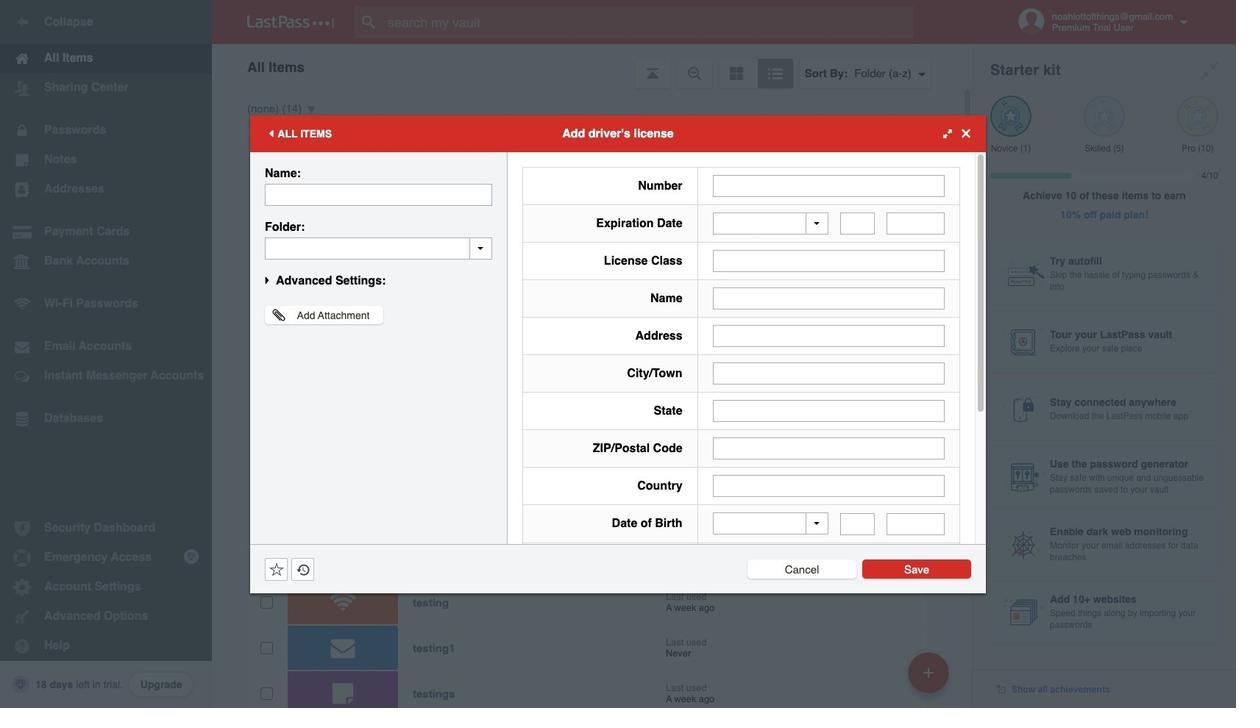 Task type: describe. For each thing, give the bounding box(es) containing it.
new item navigation
[[903, 648, 958, 709]]

new item image
[[924, 668, 934, 678]]

lastpass image
[[247, 15, 334, 29]]



Task type: locate. For each thing, give the bounding box(es) containing it.
dialog
[[250, 115, 986, 709]]

Search search field
[[355, 6, 943, 38]]

search my vault text field
[[355, 6, 943, 38]]

main navigation navigation
[[0, 0, 212, 709]]

vault options navigation
[[212, 44, 973, 88]]

None text field
[[265, 184, 492, 206], [887, 213, 945, 235], [713, 250, 945, 272], [713, 288, 945, 310], [713, 475, 945, 498], [841, 513, 875, 535], [265, 184, 492, 206], [887, 213, 945, 235], [713, 250, 945, 272], [713, 288, 945, 310], [713, 475, 945, 498], [841, 513, 875, 535]]

None text field
[[713, 175, 945, 197], [841, 213, 875, 235], [265, 237, 492, 259], [713, 325, 945, 347], [713, 363, 945, 385], [713, 400, 945, 422], [713, 438, 945, 460], [887, 513, 945, 535], [713, 175, 945, 197], [841, 213, 875, 235], [265, 237, 492, 259], [713, 325, 945, 347], [713, 363, 945, 385], [713, 400, 945, 422], [713, 438, 945, 460], [887, 513, 945, 535]]



